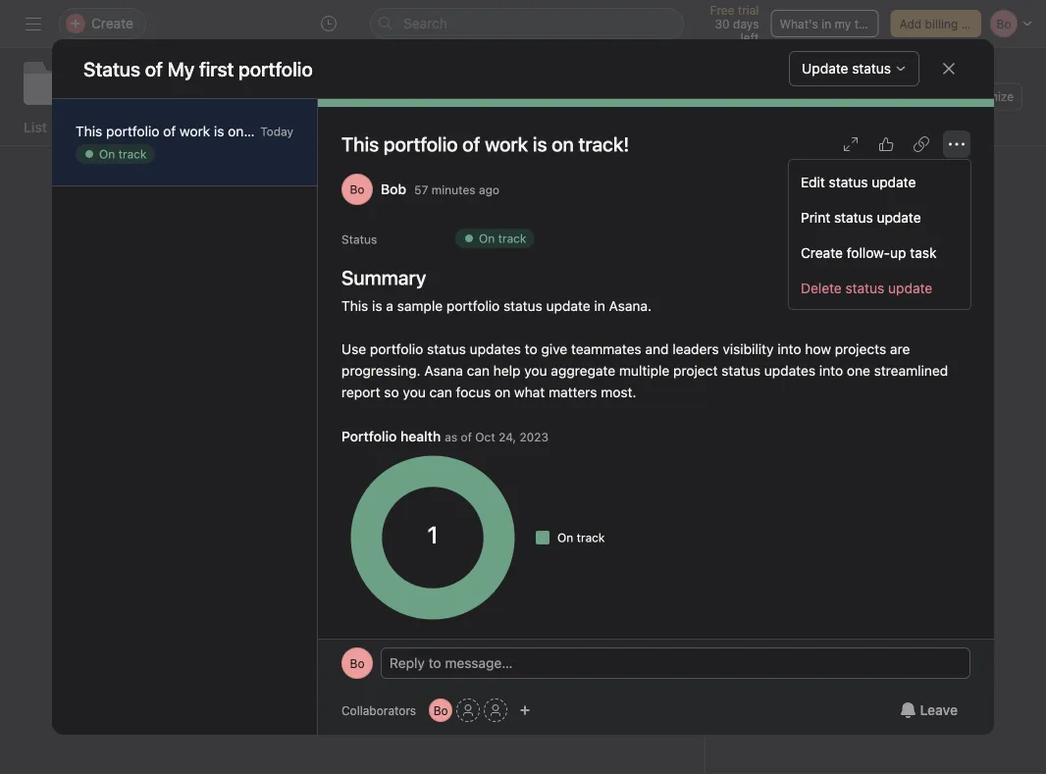 Task type: locate. For each thing, give the bounding box(es) containing it.
status up my first portfolio
[[83, 57, 140, 80]]

1 vertical spatial in
[[594, 298, 605, 314]]

can down progress link on the top left of page
[[243, 162, 266, 178]]

portfolio down sample
[[370, 341, 423, 357]]

1 horizontal spatial matters
[[549, 384, 597, 400]]

progressing.
[[118, 162, 197, 178], [342, 363, 421, 379]]

in left the asana.
[[594, 298, 605, 314]]

bo up collaborators
[[350, 657, 365, 670]]

1 vertical spatial most.
[[601, 384, 636, 400]]

help inside status of my first portfolio dialog
[[493, 363, 521, 379]]

use inside status of my first portfolio dialog
[[342, 341, 366, 357]]

give
[[294, 140, 320, 156], [541, 341, 567, 357]]

update for edit status update
[[872, 173, 916, 190]]

update inside edit status update link
[[872, 173, 916, 190]]

task
[[910, 244, 937, 260]]

so inside status of my first portfolio dialog
[[384, 384, 399, 400]]

what's in my trial? button
[[771, 10, 882, 37]]

are down timeline link
[[94, 162, 114, 178]]

update up "up"
[[877, 209, 921, 225]]

use down summary
[[342, 341, 366, 357]]

report down dashboard "link"
[[199, 183, 238, 200]]

0 horizontal spatial asana
[[201, 162, 240, 178]]

update inside delete status update link
[[888, 279, 933, 296]]

use
[[94, 140, 119, 156], [342, 341, 366, 357]]

0 likes. click to like this task image
[[878, 136, 894, 152]]

status for status of my first portfolio
[[83, 57, 140, 80]]

1 vertical spatial report
[[342, 384, 380, 400]]

1 horizontal spatial use
[[342, 341, 366, 357]]

goal
[[800, 292, 827, 308]]

my
[[167, 57, 195, 80], [86, 82, 113, 106]]

team
[[917, 271, 949, 287]]

in inside status of my first portfolio dialog
[[594, 298, 605, 314]]

1 vertical spatial focus
[[456, 384, 491, 400]]

timeline
[[71, 119, 126, 135]]

updates down this is a sample portfolio status update in asana.
[[470, 341, 521, 357]]

0 horizontal spatial multiple
[[396, 162, 446, 178]]

1 horizontal spatial visibility
[[723, 341, 774, 357]]

status of my first portfolio
[[83, 57, 313, 80]]

of inside portfolio health as of oct 24, 2023
[[461, 430, 472, 444]]

0 vertical spatial report
[[199, 183, 238, 200]]

1 vertical spatial matters
[[549, 384, 597, 400]]

leave
[[920, 702, 958, 718]]

0 horizontal spatial how
[[558, 140, 584, 156]]

1 horizontal spatial how
[[805, 341, 831, 357]]

progressing. down dashboard "link"
[[118, 162, 197, 178]]

and down messages on the top of the page
[[398, 140, 422, 156]]

1 vertical spatial asana
[[424, 363, 463, 379]]

add
[[900, 17, 922, 30]]

on track
[[99, 147, 147, 161], [479, 232, 527, 245], [310, 330, 358, 344], [558, 531, 605, 545]]

visibility inside status of my first portfolio dialog
[[723, 341, 774, 357]]

1 horizontal spatial my
[[167, 57, 195, 80]]

to down today
[[277, 140, 290, 156]]

this portfolio of work is on track! up ago
[[342, 133, 629, 156]]

1 horizontal spatial help
[[493, 363, 521, 379]]

leaders inside status of my first portfolio dialog
[[673, 341, 719, 357]]

one down strategic
[[847, 363, 871, 379]]

follow-
[[847, 244, 890, 260]]

status inside print status update link
[[834, 209, 873, 225]]

a inside status of my first portfolio dialog
[[386, 298, 394, 314]]

focus
[[314, 183, 349, 200], [456, 384, 491, 400]]

0 horizontal spatial most.
[[459, 183, 494, 200]]

asana down dashboard "link"
[[201, 162, 240, 178]]

use down timeline
[[94, 140, 119, 156]]

multiple
[[396, 162, 446, 178], [619, 363, 670, 379]]

streamlined down 'priorities'
[[874, 363, 948, 379]]

on
[[99, 147, 115, 161], [479, 232, 495, 245], [310, 330, 326, 344], [558, 531, 573, 545]]

0 vertical spatial what
[[372, 183, 403, 200]]

first portfolio up show options image
[[199, 57, 313, 80]]

bob link
[[381, 181, 407, 197]]

2 horizontal spatial is
[[533, 133, 547, 156]]

1 horizontal spatial status
[[342, 233, 377, 246]]

update up print status update link
[[872, 173, 916, 190]]

1 vertical spatial multiple
[[619, 363, 670, 379]]

0 vertical spatial my
[[167, 57, 195, 80]]

use portfolio status updates to give teammates and leaders visibility into how projects are progressing. asana can help you aggregate multiple project status updates into one streamlined report so you can focus on what matters most. down workload
[[94, 140, 643, 200]]

1 horizontal spatial projects
[[835, 341, 887, 357]]

this portfolio of work is on track! down my first portfolio
[[76, 123, 284, 139]]

1 horizontal spatial is
[[372, 298, 382, 314]]

messages link
[[410, 119, 475, 145]]

0 vertical spatial matters
[[406, 183, 455, 200]]

1 horizontal spatial progressing.
[[342, 363, 421, 379]]

is down summary
[[372, 298, 382, 314]]

1 vertical spatial so
[[384, 384, 399, 400]]

0 horizontal spatial in
[[594, 298, 605, 314]]

0 horizontal spatial visibility
[[475, 140, 527, 156]]

a down summary
[[386, 298, 394, 314]]

1 vertical spatial leaders
[[673, 341, 719, 357]]

to
[[277, 140, 290, 156], [889, 271, 902, 287], [830, 292, 843, 308], [811, 314, 824, 330], [525, 341, 538, 357]]

to inside status of my first portfolio dialog
[[525, 341, 538, 357]]

are inside status of my first portfolio dialog
[[890, 341, 910, 357]]

ago
[[479, 183, 500, 197]]

0 horizontal spatial track!
[[248, 123, 284, 139]]

a
[[906, 271, 913, 287], [386, 298, 394, 314]]

left
[[741, 30, 759, 44]]

1 horizontal spatial focus
[[456, 384, 491, 400]]

0 horizontal spatial so
[[242, 183, 257, 200]]

update for print status update
[[877, 209, 921, 225]]

is
[[214, 123, 224, 139], [533, 133, 547, 156], [372, 298, 382, 314]]

use portfolio status updates to give teammates and leaders visibility into how projects are progressing. asana can help you aggregate multiple project status updates into one streamlined report so you can focus on what matters most.
[[94, 140, 643, 200], [342, 341, 952, 400]]

1 vertical spatial use
[[342, 341, 366, 357]]

you
[[301, 162, 324, 178], [261, 183, 284, 200], [524, 363, 547, 379], [403, 384, 426, 400]]

1 horizontal spatial one
[[847, 363, 871, 379]]

leave button
[[888, 693, 971, 728]]

teammates inside status of my first portfolio dialog
[[571, 341, 642, 357]]

create
[[801, 244, 843, 260]]

use portfolio status updates to give teammates and leaders visibility into how projects are progressing. asana can help you aggregate multiple project status updates into one streamlined report so you can focus on what matters most. down the asana.
[[342, 341, 952, 400]]

projects
[[588, 140, 639, 156], [835, 341, 887, 357]]

aggregate down the asana.
[[551, 363, 616, 379]]

my first portfolio
[[86, 82, 232, 106]]

search
[[403, 15, 448, 31]]

update inside print status update link
[[877, 209, 921, 225]]

progressing. up portfolio health
[[342, 363, 421, 379]]

0 horizontal spatial projects
[[588, 140, 639, 156]]

0 vertical spatial focus
[[314, 183, 349, 200]]

0 vertical spatial status
[[83, 57, 140, 80]]

bo button up collaborators
[[342, 648, 373, 679]]

on
[[228, 123, 244, 139], [552, 133, 574, 156], [352, 183, 368, 200], [495, 384, 511, 400]]

work down or
[[945, 292, 976, 308]]

asana up portfolio health as of oct 24, 2023
[[424, 363, 463, 379]]

0 vertical spatial give
[[294, 140, 320, 156]]

of right the as
[[461, 430, 472, 444]]

most. down the asana.
[[601, 384, 636, 400]]

focus inside status of my first portfolio dialog
[[456, 384, 491, 400]]

my up my first portfolio
[[167, 57, 195, 80]]

give down progress
[[294, 140, 320, 156]]

work down my first portfolio
[[180, 123, 210, 139]]

portfolio up show
[[832, 271, 886, 287]]

help down today
[[270, 162, 297, 178]]

1 vertical spatial help
[[493, 363, 521, 379]]

this
[[806, 271, 829, 287]]

what left 57
[[372, 183, 403, 200]]

bo left bob link at the top of the page
[[350, 183, 365, 196]]

in
[[822, 17, 832, 30], [594, 298, 605, 314]]

delete
[[801, 279, 842, 296]]

progressing. inside status of my first portfolio dialog
[[342, 363, 421, 379]]

visibility down aligns at the right top
[[723, 341, 774, 357]]

print status update
[[801, 209, 921, 225]]

30
[[715, 17, 730, 30]]

0 horizontal spatial progressing.
[[118, 162, 197, 178]]

use portfolio status updates to give teammates and leaders visibility into how projects are progressing. asana can help you aggregate multiple project status updates into one streamlined report so you can focus on what matters most. inside status of my first portfolio dialog
[[342, 341, 952, 400]]

visibility up ago
[[475, 140, 527, 156]]

portfolio up 57
[[384, 133, 458, 156]]

aggregate
[[327, 162, 392, 178], [551, 363, 616, 379]]

update status button
[[789, 51, 920, 86]]

what up 2023
[[514, 384, 545, 400]]

0 vertical spatial first portfolio
[[199, 57, 313, 80]]

1 vertical spatial one
[[847, 363, 871, 379]]

copy link image
[[914, 136, 930, 152]]

this is a sample portfolio status update in asana.
[[342, 298, 652, 314]]

most. down the 'this portfolio of work is on track!' link
[[459, 183, 494, 200]]

to down 'goal' on the right top of page
[[811, 314, 824, 330]]

1 vertical spatial visibility
[[723, 341, 774, 357]]

work up ago
[[485, 133, 528, 156]]

of
[[145, 57, 163, 80], [163, 123, 176, 139], [463, 133, 480, 156], [461, 430, 472, 444]]

multiple up 57
[[396, 162, 446, 178]]

leaders
[[425, 140, 472, 156], [673, 341, 719, 357]]

1 horizontal spatial in
[[822, 17, 832, 30]]

0 vertical spatial multiple
[[396, 162, 446, 178]]

updates
[[222, 140, 274, 156], [541, 162, 592, 178], [470, 341, 521, 357], [764, 363, 816, 379]]

bo button right collaborators
[[429, 699, 453, 722]]

so down progress link on the top left of page
[[242, 183, 257, 200]]

0 horizontal spatial matters
[[406, 183, 455, 200]]

show options image
[[242, 86, 257, 102]]

create follow-up task link
[[789, 235, 971, 270]]

teammates down the asana.
[[571, 341, 642, 357]]

updates down progress
[[222, 140, 274, 156]]

teammates down workload
[[324, 140, 394, 156]]

1 vertical spatial are
[[890, 341, 910, 357]]

1 vertical spatial status
[[342, 233, 377, 246]]

1 vertical spatial streamlined
[[874, 363, 948, 379]]

and down the asana.
[[645, 341, 669, 357]]

0 vertical spatial a
[[906, 271, 913, 287]]

update left the asana.
[[546, 298, 591, 314]]

in left my
[[822, 17, 832, 30]]

1 vertical spatial aggregate
[[551, 363, 616, 379]]

multiple down the asana.
[[619, 363, 670, 379]]

streamlined down dashboard "link"
[[121, 183, 196, 200]]

is left progress link on the top left of page
[[214, 123, 224, 139]]

of down my first portfolio
[[163, 123, 176, 139]]

1 horizontal spatial project
[[673, 363, 718, 379]]

status of my first portfolio dialog
[[52, 39, 994, 735]]

today
[[260, 125, 293, 138]]

0 horizontal spatial report
[[199, 183, 238, 200]]

one down timeline link
[[94, 183, 118, 200]]

1 horizontal spatial this portfolio of work is on track!
[[342, 133, 629, 156]]

what's
[[780, 17, 819, 30]]

update up 'priorities'
[[888, 279, 933, 296]]

matters inside status of my first portfolio dialog
[[549, 384, 597, 400]]

0 horizontal spatial status
[[83, 57, 140, 80]]

are down 'priorities'
[[890, 341, 910, 357]]

1 vertical spatial project
[[673, 363, 718, 379]]

1 horizontal spatial so
[[384, 384, 399, 400]]

1 vertical spatial what
[[514, 384, 545, 400]]

update
[[802, 60, 848, 77]]

0 horizontal spatial what
[[372, 183, 403, 200]]

bo button
[[342, 648, 373, 679], [429, 699, 453, 722]]

can up oct
[[467, 363, 490, 379]]

0 horizontal spatial is
[[214, 123, 224, 139]]

0 horizontal spatial use
[[94, 140, 119, 156]]

focus left bob link at the top of the page
[[314, 183, 349, 200]]

1 vertical spatial a
[[386, 298, 394, 314]]

portfolio down my first portfolio
[[106, 123, 159, 139]]

workload
[[325, 119, 386, 135]]

1 horizontal spatial most.
[[601, 384, 636, 400]]

1 vertical spatial give
[[541, 341, 567, 357]]

to down this is a sample portfolio status update in asana.
[[525, 341, 538, 357]]

0 vertical spatial how
[[558, 140, 584, 156]]

0 vertical spatial bo button
[[342, 648, 373, 679]]

2023
[[520, 430, 549, 444]]

of up my first portfolio
[[145, 57, 163, 80]]

57
[[414, 183, 428, 197]]

streamlined inside status of my first portfolio dialog
[[874, 363, 948, 379]]

🤩 image
[[156, 499, 172, 515]]

focus up oct
[[456, 384, 491, 400]]

bo
[[820, 90, 834, 103], [350, 183, 365, 196], [350, 657, 365, 670], [433, 704, 448, 718]]

1 vertical spatial teammates
[[571, 341, 642, 357]]

so up portfolio health
[[384, 384, 399, 400]]

my down portfolios link
[[86, 82, 113, 106]]

first portfolio up dashboard at the top left of page
[[118, 82, 232, 106]]

dashboard link
[[149, 119, 220, 145]]

asana
[[201, 162, 240, 178], [424, 363, 463, 379]]

2 horizontal spatial work
[[945, 292, 976, 308]]

update inside status of my first portfolio dialog
[[546, 298, 591, 314]]

give down this is a sample portfolio status update in asana.
[[541, 341, 567, 357]]

1 horizontal spatial what
[[514, 384, 545, 400]]

0 vertical spatial progressing.
[[118, 162, 197, 178]]

0 vertical spatial in
[[822, 17, 832, 30]]

most.
[[459, 183, 494, 200], [601, 384, 636, 400]]

0 horizontal spatial aggregate
[[327, 162, 392, 178]]

1 horizontal spatial a
[[906, 271, 913, 287]]

portfolio right sample
[[447, 298, 500, 314]]

free
[[710, 3, 735, 17]]

this for today
[[76, 123, 102, 139]]

1 horizontal spatial track!
[[579, 133, 629, 156]]

status up summary
[[342, 233, 377, 246]]

2 horizontal spatial how
[[884, 292, 910, 308]]

of up ago
[[463, 133, 480, 156]]

1 horizontal spatial asana
[[424, 363, 463, 379]]

0 horizontal spatial one
[[94, 183, 118, 200]]

aggregate down workload link
[[327, 162, 392, 178]]

visibility
[[475, 140, 527, 156], [723, 341, 774, 357]]

a left team
[[906, 271, 913, 287]]

is right messages link
[[533, 133, 547, 156]]

portfolio inside connect this portfolio to a team or company goal to show how your work aligns to strategic priorities
[[832, 271, 886, 287]]

help
[[270, 162, 297, 178], [493, 363, 521, 379]]

show
[[847, 292, 880, 308]]

0 vertical spatial teammates
[[324, 140, 394, 156]]

this
[[76, 123, 102, 139], [342, 133, 379, 156], [342, 298, 368, 314]]

1 vertical spatial and
[[645, 341, 669, 357]]

what's in my trial?
[[780, 17, 882, 30]]

first portfolio
[[199, 57, 313, 80], [118, 82, 232, 106]]

and
[[398, 140, 422, 156], [645, 341, 669, 357]]

1 horizontal spatial teammates
[[571, 341, 642, 357]]

print status update link
[[789, 199, 971, 235]]

1 horizontal spatial streamlined
[[874, 363, 948, 379]]

messages
[[410, 119, 475, 135]]

update
[[872, 173, 916, 190], [877, 209, 921, 225], [888, 279, 933, 296], [546, 298, 591, 314]]

0 vertical spatial projects
[[588, 140, 639, 156]]

0 horizontal spatial bo button
[[342, 648, 373, 679]]

1 vertical spatial use portfolio status updates to give teammates and leaders visibility into how projects are progressing. asana can help you aggregate multiple project status updates into one streamlined report so you can focus on what matters most.
[[342, 341, 952, 400]]

connect this portfolio to a team or company goal to show how your work aligns to strategic priorities
[[738, 271, 976, 330]]

report up portfolio health
[[342, 384, 380, 400]]

help down this is a sample portfolio status update in asana.
[[493, 363, 521, 379]]

1 horizontal spatial report
[[342, 384, 380, 400]]

0 vertical spatial and
[[398, 140, 422, 156]]



Task type: describe. For each thing, give the bounding box(es) containing it.
status inside delete status update link
[[846, 279, 885, 296]]

add billing info button
[[891, 10, 982, 37]]

edit status update link
[[789, 164, 971, 199]]

or
[[952, 271, 965, 287]]

how inside connect this portfolio to a team or company goal to show how your work aligns to strategic priorities
[[884, 292, 910, 308]]

0 vertical spatial asana
[[201, 162, 240, 178]]

portfolio health
[[342, 428, 441, 445]]

portfolios
[[86, 61, 147, 78]]

oct
[[475, 430, 495, 444]]

1 horizontal spatial work
[[485, 133, 528, 156]]

0 vertical spatial most.
[[459, 183, 494, 200]]

this portfolio of work is on track! link
[[342, 133, 629, 156]]

0 horizontal spatial leaders
[[425, 140, 472, 156]]

what inside status of my first portfolio dialog
[[514, 384, 545, 400]]

strategic
[[828, 314, 884, 330]]

0 vertical spatial use
[[94, 140, 119, 156]]

to down "up"
[[889, 271, 902, 287]]

search button
[[370, 8, 684, 39]]

company
[[738, 292, 796, 308]]

1 vertical spatial bo button
[[429, 699, 453, 722]]

0 vertical spatial one
[[94, 183, 118, 200]]

0 horizontal spatial teammates
[[324, 140, 394, 156]]

0 vertical spatial use portfolio status updates to give teammates and leaders visibility into how projects are progressing. asana can help you aggregate multiple project status updates into one streamlined report so you can focus on what matters most.
[[94, 140, 643, 200]]

projects inside status of my first portfolio dialog
[[835, 341, 887, 357]]

workload link
[[325, 119, 386, 145]]

days
[[733, 17, 759, 30]]

your
[[913, 292, 941, 308]]

asana.
[[609, 298, 652, 314]]

free trial 30 days left
[[710, 3, 759, 44]]

a inside connect this portfolio to a team or company goal to show how your work aligns to strategic priorities
[[906, 271, 913, 287]]

my inside dialog
[[167, 57, 195, 80]]

status inside edit status update link
[[829, 173, 868, 190]]

add billing info
[[900, 17, 982, 30]]

multiple inside status of my first portfolio dialog
[[619, 363, 670, 379]]

aligns
[[771, 314, 808, 330]]

collaborators
[[342, 704, 416, 718]]

sample
[[397, 298, 443, 314]]

0 vertical spatial visibility
[[475, 140, 527, 156]]

0 horizontal spatial project
[[450, 162, 494, 178]]

can up portfolio health as of oct 24, 2023
[[429, 384, 452, 400]]

share
[[873, 90, 905, 103]]

asana inside status of my first portfolio dialog
[[424, 363, 463, 379]]

timeline link
[[71, 119, 126, 145]]

update status
[[802, 60, 891, 77]]

most. inside status of my first portfolio dialog
[[601, 384, 636, 400]]

how inside status of my first portfolio dialog
[[805, 341, 831, 357]]

0 horizontal spatial this portfolio of work is on track!
[[76, 123, 284, 139]]

0 horizontal spatial streamlined
[[121, 183, 196, 200]]

edit
[[801, 173, 825, 190]]

can down today
[[287, 183, 310, 200]]

24,
[[499, 430, 516, 444]]

one inside status of my first portfolio dialog
[[847, 363, 871, 379]]

progress
[[244, 119, 301, 135]]

0 horizontal spatial and
[[398, 140, 422, 156]]

0 horizontal spatial focus
[[314, 183, 349, 200]]

billing
[[925, 17, 958, 30]]

create follow-up task
[[801, 244, 937, 260]]

to right 'goal' on the right top of page
[[830, 292, 843, 308]]

give inside status of my first portfolio dialog
[[541, 341, 567, 357]]

close this dialog image
[[941, 61, 957, 77]]

connect
[[748, 271, 802, 287]]

0 horizontal spatial give
[[294, 140, 320, 156]]

in inside button
[[822, 17, 832, 30]]

up
[[890, 244, 906, 260]]

progress link
[[244, 119, 301, 145]]

aggregate inside status of my first portfolio dialog
[[551, 363, 616, 379]]

0 vertical spatial so
[[242, 183, 257, 200]]

portfolio health as of oct 24, 2023
[[342, 428, 549, 445]]

list link
[[24, 119, 47, 145]]

update for delete status update
[[888, 279, 933, 296]]

0 horizontal spatial work
[[180, 123, 210, 139]]

minutes
[[432, 183, 476, 197]]

updates down the 'this portfolio of work is on track!' link
[[541, 162, 592, 178]]

delete status update
[[801, 279, 933, 296]]

add to starred image
[[269, 86, 285, 102]]

bob 57 minutes ago
[[381, 181, 500, 197]]

bo down update
[[820, 90, 834, 103]]

full screen image
[[843, 136, 859, 152]]

delete status update link
[[789, 270, 971, 305]]

work inside connect this portfolio to a team or company goal to show how your work aligns to strategic priorities
[[945, 292, 976, 308]]

trial?
[[855, 17, 882, 30]]

summary
[[342, 266, 426, 289]]

this for use portfolio status updates to give teammates and leaders visibility into how projects are progressing. asana can help you aggregate multiple project status updates into one streamlined report so you can focus on what matters most.
[[342, 298, 368, 314]]

portfolios link
[[86, 59, 147, 80]]

dashboard
[[149, 119, 220, 135]]

print
[[801, 209, 831, 225]]

priorities
[[887, 314, 943, 330]]

1 vertical spatial first portfolio
[[118, 82, 232, 106]]

info
[[962, 17, 982, 30]]

bo right collaborators
[[433, 704, 448, 718]]

as
[[445, 430, 458, 444]]

0 horizontal spatial my
[[86, 82, 113, 106]]

and inside status of my first portfolio dialog
[[645, 341, 669, 357]]

search list box
[[370, 8, 684, 39]]

bob
[[381, 181, 407, 197]]

0 vertical spatial aggregate
[[327, 162, 392, 178]]

share button
[[849, 83, 914, 110]]

status for status
[[342, 233, 377, 246]]

report inside status of my first portfolio dialog
[[342, 384, 380, 400]]

more actions image
[[949, 136, 965, 152]]

first portfolio inside dialog
[[199, 57, 313, 80]]

status inside update status popup button
[[852, 60, 891, 77]]

0 vertical spatial help
[[270, 162, 297, 178]]

trial
[[738, 3, 759, 17]]

list
[[24, 119, 47, 135]]

project inside status of my first portfolio dialog
[[673, 363, 718, 379]]

0 vertical spatial are
[[94, 162, 114, 178]]

updates down aligns at the right top
[[764, 363, 816, 379]]

edit status update
[[801, 173, 916, 190]]

add or remove collaborators image
[[519, 705, 531, 717]]

portfolio down dashboard at the top left of page
[[123, 140, 176, 156]]

my
[[835, 17, 851, 30]]



Task type: vqa. For each thing, say whether or not it's contained in the screenshot.
right track!
yes



